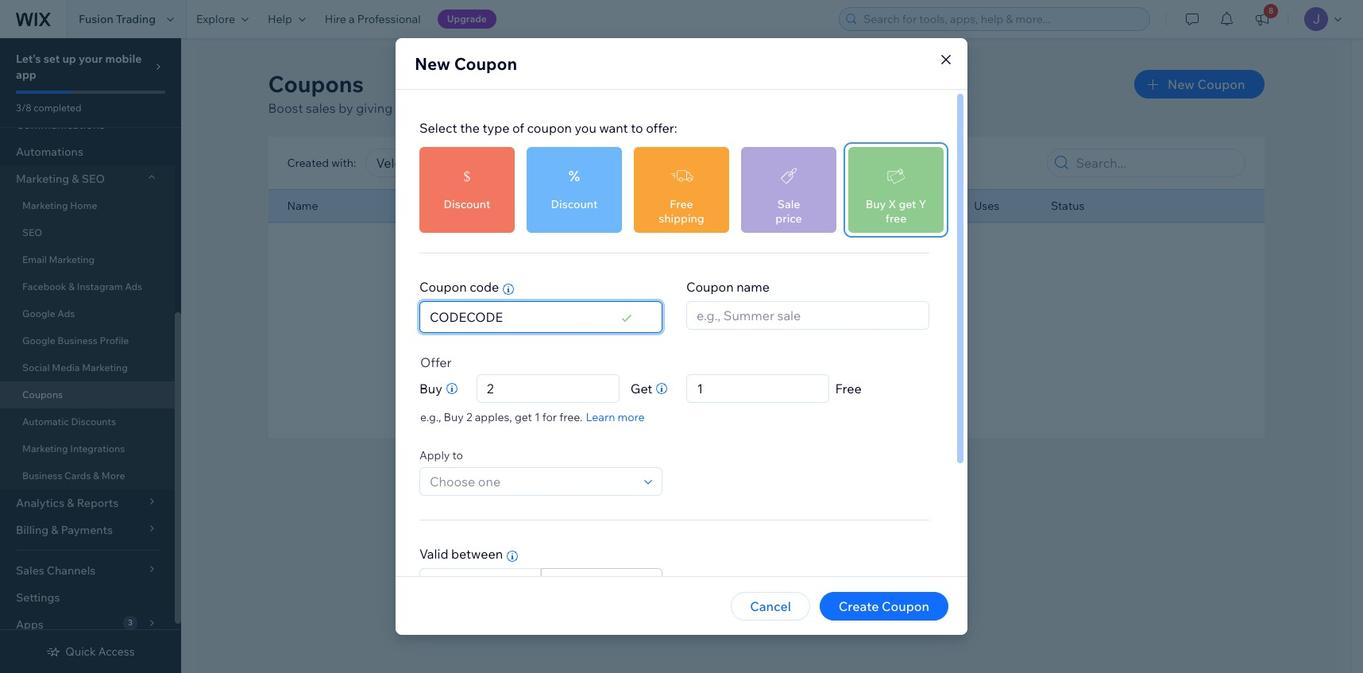 Task type: vqa. For each thing, say whether or not it's contained in the screenshot.
Select
yes



Task type: locate. For each thing, give the bounding box(es) containing it.
1 horizontal spatial seo
[[82, 172, 105, 186]]

0 vertical spatial learn
[[632, 100, 665, 116]]

seo inside seo link
[[22, 227, 42, 238]]

apply
[[420, 448, 450, 463]]

with:
[[332, 156, 356, 170]]

ads up google business profile
[[57, 308, 75, 320]]

coupons inside sidebar element
[[22, 389, 63, 401]]

set inside let's set up your mobile app
[[43, 52, 60, 66]]

1 vertical spatial set
[[744, 575, 762, 591]]

discount down $
[[444, 197, 491, 211]]

quick access
[[65, 645, 135, 659]]

Search... field
[[1072, 149, 1240, 176]]

name
[[287, 199, 318, 213]]

sales
[[306, 100, 336, 116]]

2 horizontal spatial discount
[[551, 197, 598, 211]]

1 vertical spatial your
[[785, 359, 808, 374]]

your right the match
[[785, 359, 808, 374]]

coupons
[[268, 70, 364, 98], [22, 389, 63, 401]]

free down search.
[[836, 381, 862, 397]]

upgrade
[[447, 13, 487, 25]]

free shipping
[[659, 197, 705, 226]]

coupons inside coupons boost sales by giving customers special offers and discounts. learn more about coupons
[[268, 70, 364, 98]]

social media marketing
[[22, 362, 128, 374]]

0 vertical spatial buy
[[866, 197, 886, 211]]

0 horizontal spatial to
[[453, 448, 463, 463]]

email
[[22, 254, 47, 265]]

select the type of coupon you want to offer:
[[420, 120, 678, 136]]

e.g., SUMMERSALE20 field
[[425, 302, 618, 332]]

1 horizontal spatial new
[[1168, 76, 1195, 92]]

your right up
[[79, 52, 103, 66]]

seo up "email"
[[22, 227, 42, 238]]

marketing integrations
[[22, 443, 125, 455]]

marketing down the "automations"
[[16, 172, 69, 186]]

2 horizontal spatial buy
[[866, 197, 886, 211]]

get
[[631, 381, 653, 397]]

date
[[808, 575, 834, 591]]

1 vertical spatial seo
[[22, 227, 42, 238]]

2
[[467, 410, 473, 424]]

discount for %
[[551, 197, 598, 211]]

facebook & instagram ads
[[22, 281, 142, 292]]

coupon
[[454, 53, 518, 74], [1198, 76, 1246, 92], [420, 279, 467, 295], [687, 279, 734, 295], [882, 598, 930, 614]]

free inside free shipping
[[670, 197, 694, 211]]

google down facebook
[[22, 308, 55, 320]]

y
[[919, 197, 927, 211]]

0 vertical spatial coupons
[[740, 100, 791, 116]]

sale price
[[776, 197, 802, 226]]

2 vertical spatial &
[[93, 470, 99, 482]]

customers
[[396, 100, 458, 116]]

1 google from the top
[[22, 308, 55, 320]]

marketing integrations link
[[0, 436, 175, 463]]

coupons right about
[[740, 100, 791, 116]]

2 google from the top
[[22, 335, 55, 347]]

0 horizontal spatial discount
[[444, 197, 491, 211]]

1 vertical spatial &
[[69, 281, 75, 292]]

quick access button
[[46, 645, 135, 659]]

created with:
[[287, 156, 356, 170]]

set left an
[[744, 575, 762, 591]]

0 vertical spatial coupons
[[268, 70, 364, 98]]

more down get
[[618, 410, 645, 424]]

1 horizontal spatial coupons
[[268, 70, 364, 98]]

seo inside marketing & seo dropdown button
[[82, 172, 105, 186]]

fusion trading
[[79, 12, 156, 26]]

1 vertical spatial coupons
[[703, 359, 748, 374]]

reset filters link
[[730, 385, 803, 405]]

& up home
[[72, 172, 79, 186]]

buy left x
[[866, 197, 886, 211]]

0 vertical spatial &
[[72, 172, 79, 186]]

1 vertical spatial new coupon
[[1168, 76, 1246, 92]]

reset filters
[[730, 387, 803, 403]]

1 horizontal spatial your
[[785, 359, 808, 374]]

coupon down 8 "button"
[[1198, 76, 1246, 92]]

your inside let's set up your mobile app
[[79, 52, 103, 66]]

discount for name
[[493, 199, 539, 213]]

& inside dropdown button
[[72, 172, 79, 186]]

set
[[43, 52, 60, 66], [744, 575, 762, 591]]

status
[[1052, 199, 1085, 213]]

1 horizontal spatial free
[[836, 381, 862, 397]]

business cards & more
[[22, 470, 125, 482]]

boost
[[268, 100, 303, 116]]

marketing for &
[[16, 172, 69, 186]]

1 horizontal spatial to
[[631, 120, 643, 136]]

automatic
[[22, 416, 69, 428]]

None field
[[371, 149, 563, 176], [649, 149, 757, 176], [693, 375, 824, 402], [444, 569, 536, 596], [566, 569, 657, 596], [371, 149, 563, 176], [649, 149, 757, 176], [693, 375, 824, 402], [444, 569, 536, 596], [566, 569, 657, 596]]

discount down % on the left top of the page
[[551, 197, 598, 211]]

type
[[483, 120, 510, 136]]

0 horizontal spatial free
[[670, 197, 694, 211]]

1 vertical spatial new
[[1168, 76, 1195, 92]]

1 vertical spatial buy
[[420, 381, 443, 397]]

free down the offer:
[[670, 197, 694, 211]]

integrations
[[70, 443, 125, 455]]

coupon right 'create'
[[882, 598, 930, 614]]

buy inside buy x get y free
[[866, 197, 886, 211]]

social media marketing link
[[0, 354, 175, 381]]

marketing & seo button
[[0, 165, 175, 192]]

marketing down marketing & seo
[[22, 199, 68, 211]]

1 vertical spatial ads
[[57, 308, 75, 320]]

0 vertical spatial more
[[668, 100, 699, 116]]

discount down of at the top left
[[493, 199, 539, 213]]

1 horizontal spatial new coupon
[[1168, 76, 1246, 92]]

set left up
[[43, 52, 60, 66]]

1 horizontal spatial buy
[[444, 410, 464, 424]]

set inside don't set an end date option
[[744, 575, 762, 591]]

1 vertical spatial to
[[453, 448, 463, 463]]

& left 'more'
[[93, 470, 99, 482]]

your
[[79, 52, 103, 66], [785, 359, 808, 374]]

free
[[886, 211, 907, 226]]

0 horizontal spatial new coupon
[[415, 53, 518, 74]]

1 horizontal spatial discount
[[493, 199, 539, 213]]

get left y
[[899, 197, 917, 211]]

more
[[102, 470, 125, 482]]

more up the offer:
[[668, 100, 699, 116]]

1 vertical spatial business
[[22, 470, 62, 482]]

1 vertical spatial google
[[22, 335, 55, 347]]

0 horizontal spatial seo
[[22, 227, 42, 238]]

0 vertical spatial seo
[[82, 172, 105, 186]]

your for search.
[[785, 359, 808, 374]]

quick
[[65, 645, 96, 659]]

0 vertical spatial to
[[631, 120, 643, 136]]

0 horizontal spatial coupons
[[22, 389, 63, 401]]

facebook
[[22, 281, 66, 292]]

0 horizontal spatial set
[[43, 52, 60, 66]]

0 vertical spatial new
[[415, 53, 451, 74]]

coupons up sales
[[268, 70, 364, 98]]

1 horizontal spatial learn
[[632, 100, 665, 116]]

google
[[22, 308, 55, 320], [22, 335, 55, 347]]

coupons up automatic
[[22, 389, 63, 401]]

1 vertical spatial more
[[618, 410, 645, 424]]

0 horizontal spatial get
[[515, 410, 532, 424]]

coupon inside "button"
[[1198, 76, 1246, 92]]

buy down offer on the left bottom
[[420, 381, 443, 397]]

hire
[[325, 12, 346, 26]]

coupons for coupons boost sales by giving customers special offers and discounts. learn more about coupons
[[268, 70, 364, 98]]

buy left '2'
[[444, 410, 464, 424]]

0 vertical spatial google
[[22, 308, 55, 320]]

& right facebook
[[69, 281, 75, 292]]

a
[[349, 12, 355, 26]]

google inside 'google ads' link
[[22, 308, 55, 320]]

google business profile
[[22, 335, 129, 347]]

marketing for home
[[22, 199, 68, 211]]

no
[[685, 359, 700, 374]]

google inside google business profile "link"
[[22, 335, 55, 347]]

hire a professional
[[325, 12, 421, 26]]

0 vertical spatial get
[[899, 197, 917, 211]]

0 horizontal spatial ads
[[57, 308, 75, 320]]

1 horizontal spatial set
[[744, 575, 762, 591]]

discount
[[444, 197, 491, 211], [551, 197, 598, 211], [493, 199, 539, 213]]

0 horizontal spatial buy
[[420, 381, 443, 397]]

$
[[464, 167, 471, 185]]

don't set an end date
[[709, 575, 834, 591]]

professional
[[357, 12, 421, 26]]

free for free
[[836, 381, 862, 397]]

buy x get y free
[[866, 197, 927, 226]]

1 horizontal spatial ads
[[125, 281, 142, 292]]

ads right instagram
[[125, 281, 142, 292]]

get left 1
[[515, 410, 532, 424]]

your for mobile
[[79, 52, 103, 66]]

business up social media marketing
[[57, 335, 98, 347]]

help button
[[258, 0, 315, 38]]

marketing
[[16, 172, 69, 186], [22, 199, 68, 211], [49, 254, 95, 265], [82, 362, 128, 374], [22, 443, 68, 455]]

coupons inside coupons boost sales by giving customers special offers and discounts. learn more about coupons
[[740, 100, 791, 116]]

0 vertical spatial set
[[43, 52, 60, 66]]

0 vertical spatial business
[[57, 335, 98, 347]]

seo
[[82, 172, 105, 186], [22, 227, 42, 238]]

&
[[72, 172, 79, 186], [69, 281, 75, 292], [93, 470, 99, 482]]

business left 'cards'
[[22, 470, 62, 482]]

get inside buy x get y free
[[899, 197, 917, 211]]

discounts
[[71, 416, 116, 428]]

1 horizontal spatial more
[[668, 100, 699, 116]]

price
[[776, 211, 802, 226]]

0 horizontal spatial your
[[79, 52, 103, 66]]

more
[[668, 100, 699, 116], [618, 410, 645, 424]]

0 vertical spatial ads
[[125, 281, 142, 292]]

0 horizontal spatial learn
[[586, 410, 615, 424]]

google up social
[[22, 335, 55, 347]]

to right want
[[631, 120, 643, 136]]

learn up the offer:
[[632, 100, 665, 116]]

coupon up special
[[454, 53, 518, 74]]

0 horizontal spatial new
[[415, 53, 451, 74]]

sidebar element
[[0, 0, 181, 673]]

0 vertical spatial new coupon
[[415, 53, 518, 74]]

seo up marketing home link
[[82, 172, 105, 186]]

learn right the free.
[[586, 410, 615, 424]]

to right 'apply'
[[453, 448, 463, 463]]

1 vertical spatial free
[[836, 381, 862, 397]]

seo link
[[0, 219, 175, 246]]

offer:
[[646, 120, 678, 136]]

1 horizontal spatial get
[[899, 197, 917, 211]]

0 vertical spatial your
[[79, 52, 103, 66]]

marketing down automatic
[[22, 443, 68, 455]]

coupons for coupons
[[22, 389, 63, 401]]

0 horizontal spatial more
[[618, 410, 645, 424]]

google ads
[[22, 308, 75, 320]]

marketing inside dropdown button
[[16, 172, 69, 186]]

google for google ads
[[22, 308, 55, 320]]

learn more link
[[586, 410, 645, 424]]

of
[[513, 120, 525, 136]]

coupons right no
[[703, 359, 748, 374]]

%
[[569, 167, 580, 185]]

code
[[470, 279, 499, 295]]

8 button
[[1245, 0, 1280, 38]]

1 vertical spatial coupons
[[22, 389, 63, 401]]

0 vertical spatial free
[[670, 197, 694, 211]]



Task type: describe. For each thing, give the bounding box(es) containing it.
Choose one field
[[425, 468, 640, 495]]

coupon name
[[687, 279, 770, 295]]

cancel button
[[731, 592, 811, 621]]

buy for buy
[[420, 381, 443, 397]]

search.
[[811, 359, 848, 374]]

code
[[828, 199, 856, 213]]

media
[[52, 362, 80, 374]]

e.g., Summer sale field
[[692, 302, 924, 329]]

let's
[[16, 52, 41, 66]]

set for don't
[[744, 575, 762, 591]]

coupon left name
[[687, 279, 734, 295]]

about
[[702, 100, 737, 116]]

google for google business profile
[[22, 335, 55, 347]]

create
[[839, 598, 879, 614]]

let's set up your mobile app
[[16, 52, 142, 82]]

uses
[[975, 199, 1000, 213]]

business cards & more link
[[0, 463, 175, 490]]

coupons boost sales by giving customers special offers and discounts. learn more about coupons
[[268, 70, 791, 116]]

help
[[268, 12, 292, 26]]

giving
[[356, 100, 393, 116]]

home
[[70, 199, 97, 211]]

& for marketing
[[72, 172, 79, 186]]

offer
[[420, 354, 452, 370]]

Search for tools, apps, help & more... field
[[859, 8, 1145, 30]]

free.
[[560, 410, 583, 424]]

automatic discounts
[[22, 416, 116, 428]]

you
[[575, 120, 597, 136]]

end
[[782, 575, 805, 591]]

marketing down profile at the left of the page
[[82, 362, 128, 374]]

set for let's
[[43, 52, 60, 66]]

cards
[[64, 470, 91, 482]]

marketing & seo
[[16, 172, 105, 186]]

don't
[[709, 575, 741, 591]]

Don't set an end date checkbox
[[687, 573, 834, 592]]

discount for $
[[444, 197, 491, 211]]

want
[[600, 120, 628, 136]]

3/8
[[16, 102, 31, 114]]

settings link
[[0, 584, 175, 611]]

coupon inside button
[[882, 598, 930, 614]]

learn inside coupons boost sales by giving customers special offers and discounts. learn more about coupons
[[632, 100, 665, 116]]

mobile
[[105, 52, 142, 66]]

google ads link
[[0, 300, 175, 327]]

create coupon button
[[820, 592, 949, 621]]

the
[[460, 120, 480, 136]]

an
[[765, 575, 779, 591]]

Buy field
[[482, 375, 614, 402]]

automations link
[[0, 138, 175, 165]]

upgrade button
[[438, 10, 497, 29]]

marketing home
[[22, 199, 97, 211]]

explore
[[196, 12, 235, 26]]

apply to
[[420, 448, 463, 463]]

coupon
[[527, 120, 572, 136]]

valid between
[[420, 546, 503, 562]]

x
[[889, 197, 897, 211]]

completed
[[34, 102, 81, 114]]

social
[[22, 362, 50, 374]]

fusion
[[79, 12, 114, 26]]

name
[[737, 279, 770, 295]]

automations
[[16, 145, 83, 159]]

coupon code
[[420, 279, 499, 295]]

access
[[98, 645, 135, 659]]

new inside "button"
[[1168, 76, 1195, 92]]

apples,
[[475, 410, 512, 424]]

valid
[[420, 546, 449, 562]]

instagram
[[77, 281, 123, 292]]

1
[[535, 410, 540, 424]]

business inside "link"
[[57, 335, 98, 347]]

reset
[[730, 387, 764, 403]]

free for free shipping
[[670, 197, 694, 211]]

automatic discounts link
[[0, 409, 175, 436]]

marketing for integrations
[[22, 443, 68, 455]]

hire a professional link
[[315, 0, 430, 38]]

1 vertical spatial get
[[515, 410, 532, 424]]

e.g., buy 2 apples, get 1 for free. learn more
[[420, 410, 645, 424]]

more inside coupons boost sales by giving customers special offers and discounts. learn more about coupons
[[668, 100, 699, 116]]

3/8 completed
[[16, 102, 81, 114]]

settings
[[16, 591, 60, 605]]

email marketing link
[[0, 246, 175, 273]]

select
[[420, 120, 457, 136]]

learn more about coupons link
[[632, 100, 791, 116]]

facebook & instagram ads link
[[0, 273, 175, 300]]

new coupon inside "button"
[[1168, 76, 1246, 92]]

marketing up facebook & instagram ads
[[49, 254, 95, 265]]

created
[[287, 156, 329, 170]]

coupons link
[[0, 381, 175, 409]]

1 vertical spatial learn
[[586, 410, 615, 424]]

coupon left code
[[420, 279, 467, 295]]

no coupons match your search.
[[685, 359, 848, 374]]

filters
[[767, 387, 803, 403]]

2 vertical spatial buy
[[444, 410, 464, 424]]

app
[[16, 68, 36, 82]]

google business profile link
[[0, 327, 175, 354]]

new coupon button
[[1135, 70, 1265, 99]]

create coupon
[[839, 598, 930, 614]]

type
[[682, 199, 707, 213]]

marketing home link
[[0, 192, 175, 219]]

sale
[[778, 197, 801, 211]]

buy for buy x get y free
[[866, 197, 886, 211]]

match
[[750, 359, 783, 374]]

& for facebook
[[69, 281, 75, 292]]

status:
[[598, 156, 634, 170]]



